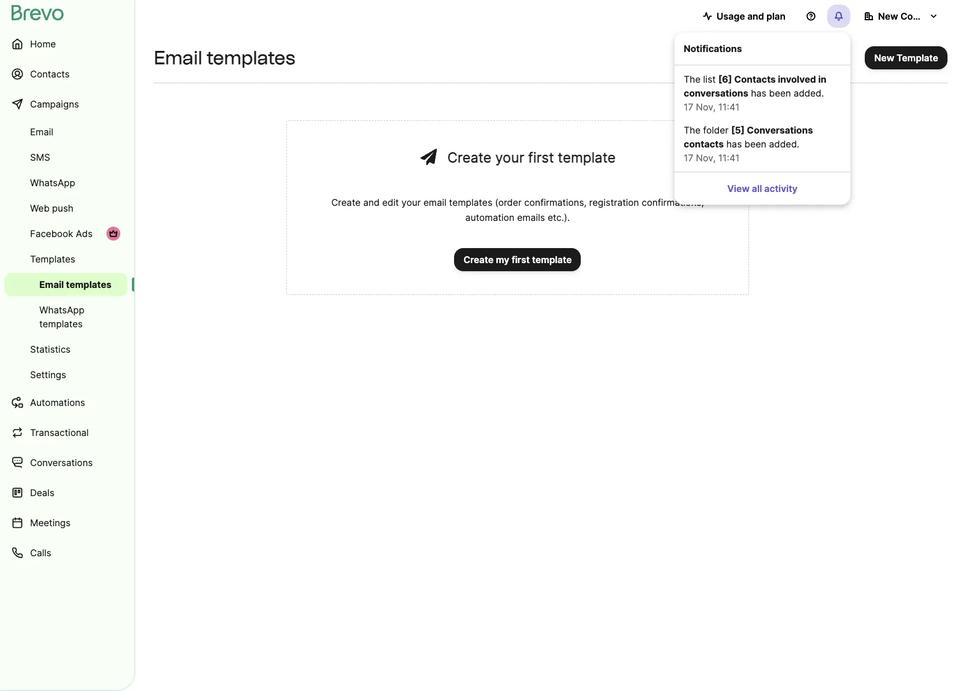 Task type: describe. For each thing, give the bounding box(es) containing it.
usage and plan
[[717, 10, 786, 22]]

deals link
[[5, 479, 127, 507]]

contacts
[[684, 138, 724, 150]]

11:41 for [5]
[[719, 152, 740, 164]]

home link
[[5, 30, 127, 58]]

emails
[[517, 212, 545, 223]]

1 vertical spatial email
[[30, 126, 53, 138]]

campaigns link
[[5, 90, 127, 118]]

my
[[496, 254, 509, 266]]

(order
[[495, 197, 522, 208]]

new company
[[878, 10, 944, 22]]

added. for [6] contacts involved in conversations
[[794, 87, 824, 99]]

templates
[[30, 253, 75, 265]]

1 horizontal spatial your
[[495, 149, 524, 166]]

0 horizontal spatial contacts
[[30, 68, 70, 80]]

email
[[424, 197, 447, 208]]

view all activity link
[[679, 177, 846, 200]]

usage
[[717, 10, 745, 22]]

web
[[30, 203, 50, 214]]

facebook ads link
[[5, 222, 127, 245]]

view
[[728, 183, 750, 194]]

edit
[[382, 197, 399, 208]]

contacts link
[[5, 60, 127, 88]]

conversations
[[684, 87, 749, 99]]

list
[[703, 73, 716, 85]]

notifications
[[684, 43, 742, 54]]

automations
[[30, 397, 85, 409]]

new template button
[[865, 46, 948, 69]]

nov, for folder
[[696, 152, 716, 164]]

statistics link
[[5, 338, 127, 361]]

has been added. 17 nov, 11:41 for contacts
[[684, 87, 824, 113]]

been for conversations
[[745, 138, 767, 150]]

home
[[30, 38, 56, 50]]

has for contacts
[[727, 138, 742, 150]]

new company button
[[855, 5, 948, 28]]

new for new company
[[878, 10, 898, 22]]

contacts inside [6] contacts involved in conversations
[[734, 73, 776, 85]]

facebook ads
[[30, 228, 93, 240]]

[5] conversations contacts
[[684, 124, 813, 150]]

automation
[[465, 212, 515, 223]]

create for create your first template
[[448, 149, 492, 166]]

the folder
[[684, 124, 731, 136]]

create my first template button
[[454, 248, 581, 271]]

create your first template
[[448, 149, 616, 166]]

push
[[52, 203, 73, 214]]

deals
[[30, 487, 54, 499]]

17 for [5] conversations contacts
[[684, 152, 694, 164]]

view all activity
[[728, 183, 798, 194]]

template for create your first template
[[558, 149, 616, 166]]

etc.).
[[548, 212, 570, 223]]

left___rvooi image
[[109, 229, 118, 238]]

calls link
[[5, 539, 127, 567]]

new template
[[875, 52, 939, 64]]

meetings link
[[5, 509, 127, 537]]

folder
[[703, 124, 729, 136]]

[6]
[[719, 73, 732, 85]]

your inside create and edit your email templates (order confirmations, registration confirmations, automation emails etc.).
[[402, 197, 421, 208]]

automations link
[[5, 389, 127, 417]]

and for usage
[[748, 10, 764, 22]]

settings link
[[5, 363, 127, 387]]

plan
[[767, 10, 786, 22]]

email templates link
[[5, 273, 127, 296]]

2 confirmations, from the left
[[642, 197, 704, 208]]

email link
[[5, 120, 127, 144]]

conversations inside [5] conversations contacts
[[747, 124, 813, 136]]

create for create my first template
[[464, 254, 494, 266]]

new for new template
[[875, 52, 895, 64]]



Task type: vqa. For each thing, say whether or not it's contained in the screenshot.
'when a contact is'
no



Task type: locate. For each thing, give the bounding box(es) containing it.
1 horizontal spatial contacts
[[734, 73, 776, 85]]

the left list
[[684, 73, 701, 85]]

has been added. 17 nov, 11:41
[[684, 87, 824, 113], [684, 138, 800, 164]]

the up contacts on the right top
[[684, 124, 701, 136]]

2 nov, from the top
[[696, 152, 716, 164]]

template inside create my first template button
[[532, 254, 572, 266]]

0 vertical spatial template
[[558, 149, 616, 166]]

template for create my first template
[[532, 254, 572, 266]]

in
[[818, 73, 827, 85]]

email templates
[[154, 47, 295, 69], [39, 279, 112, 290]]

first inside button
[[512, 254, 530, 266]]

template down etc.). on the top
[[532, 254, 572, 266]]

first for your
[[528, 149, 554, 166]]

and inside usage and plan button
[[748, 10, 764, 22]]

all
[[752, 183, 762, 194]]

0 vertical spatial whatsapp
[[30, 177, 75, 189]]

0 vertical spatial new
[[878, 10, 898, 22]]

added. down involved
[[794, 87, 824, 99]]

0 horizontal spatial conversations
[[30, 457, 93, 469]]

contacts right [6]
[[734, 73, 776, 85]]

web push
[[30, 203, 73, 214]]

1 nov, from the top
[[696, 101, 716, 113]]

0 vertical spatial nov,
[[696, 101, 716, 113]]

new left company
[[878, 10, 898, 22]]

create inside create and edit your email templates (order confirmations, registration confirmations, automation emails etc.).
[[331, 197, 361, 208]]

transactional link
[[5, 419, 127, 447]]

nov, down conversations
[[696, 101, 716, 113]]

article
[[675, 65, 851, 172]]

first up create and edit your email templates (order confirmations, registration confirmations, automation emails etc.).
[[528, 149, 554, 166]]

17
[[684, 101, 694, 113], [684, 152, 694, 164]]

1 vertical spatial template
[[532, 254, 572, 266]]

17 up the folder
[[684, 101, 694, 113]]

new
[[878, 10, 898, 22], [875, 52, 895, 64]]

17 for [6] contacts involved in conversations
[[684, 101, 694, 113]]

settings
[[30, 369, 66, 381]]

contacts up campaigns
[[30, 68, 70, 80]]

0 vertical spatial first
[[528, 149, 554, 166]]

1 horizontal spatial been
[[769, 87, 791, 99]]

ads
[[76, 228, 93, 240]]

whatsapp up web push
[[30, 177, 75, 189]]

templates
[[207, 47, 295, 69], [449, 197, 493, 208], [66, 279, 112, 290], [39, 318, 83, 330]]

and for create
[[363, 197, 380, 208]]

1 vertical spatial 11:41
[[719, 152, 740, 164]]

has right conversations
[[751, 87, 767, 99]]

0 vertical spatial conversations
[[747, 124, 813, 136]]

nov, down contacts on the right top
[[696, 152, 716, 164]]

been
[[769, 87, 791, 99], [745, 138, 767, 150]]

create inside button
[[464, 254, 494, 266]]

1 the from the top
[[684, 73, 701, 85]]

and left the edit
[[363, 197, 380, 208]]

1 vertical spatial whatsapp
[[39, 304, 84, 316]]

first right my
[[512, 254, 530, 266]]

statistics
[[30, 344, 71, 355]]

and inside create and edit your email templates (order confirmations, registration confirmations, automation emails etc.).
[[363, 197, 380, 208]]

1 vertical spatial create
[[331, 197, 361, 208]]

1 vertical spatial the
[[684, 124, 701, 136]]

first
[[528, 149, 554, 166], [512, 254, 530, 266]]

whatsapp
[[30, 177, 75, 189], [39, 304, 84, 316]]

0 vertical spatial the
[[684, 73, 701, 85]]

1 vertical spatial has been added. 17 nov, 11:41
[[684, 138, 800, 164]]

contacts
[[30, 68, 70, 80], [734, 73, 776, 85]]

1 vertical spatial conversations
[[30, 457, 93, 469]]

the for the folder
[[684, 124, 701, 136]]

whatsapp link
[[5, 171, 127, 194]]

campaigns
[[30, 98, 79, 110]]

involved
[[778, 73, 816, 85]]

the for the list
[[684, 73, 701, 85]]

been down involved
[[769, 87, 791, 99]]

2 has been added. 17 nov, 11:41 from the top
[[684, 138, 800, 164]]

sms
[[30, 152, 50, 163]]

2 17 from the top
[[684, 152, 694, 164]]

templates inside create and edit your email templates (order confirmations, registration confirmations, automation emails etc.).
[[449, 197, 493, 208]]

0 horizontal spatial confirmations,
[[524, 197, 587, 208]]

11:41
[[719, 101, 740, 113], [719, 152, 740, 164]]

0 vertical spatial and
[[748, 10, 764, 22]]

1 vertical spatial new
[[875, 52, 895, 64]]

0 horizontal spatial and
[[363, 197, 380, 208]]

1 vertical spatial first
[[512, 254, 530, 266]]

[5]
[[731, 124, 745, 136]]

0 horizontal spatial has
[[727, 138, 742, 150]]

has down [5]
[[727, 138, 742, 150]]

1 horizontal spatial confirmations,
[[642, 197, 704, 208]]

1 horizontal spatial has
[[751, 87, 767, 99]]

confirmations,
[[524, 197, 587, 208], [642, 197, 704, 208]]

0 vertical spatial has
[[751, 87, 767, 99]]

whatsapp for whatsapp templates
[[39, 304, 84, 316]]

0 vertical spatial email templates
[[154, 47, 295, 69]]

1 horizontal spatial conversations
[[747, 124, 813, 136]]

0 vertical spatial create
[[448, 149, 492, 166]]

usage and plan button
[[694, 5, 795, 28]]

templates link
[[5, 248, 127, 271]]

new left template
[[875, 52, 895, 64]]

whatsapp down email templates link
[[39, 304, 84, 316]]

has for involved
[[751, 87, 767, 99]]

0 vertical spatial email
[[154, 47, 202, 69]]

[6] contacts involved in conversations
[[684, 73, 827, 99]]

facebook
[[30, 228, 73, 240]]

has been added. 17 nov, 11:41 for conversations
[[684, 138, 800, 164]]

added.
[[794, 87, 824, 99], [769, 138, 800, 150]]

template
[[558, 149, 616, 166], [532, 254, 572, 266]]

1 vertical spatial and
[[363, 197, 380, 208]]

conversations right [5]
[[747, 124, 813, 136]]

and
[[748, 10, 764, 22], [363, 197, 380, 208]]

create
[[448, 149, 492, 166], [331, 197, 361, 208], [464, 254, 494, 266]]

calls
[[30, 547, 51, 559]]

1 vertical spatial your
[[402, 197, 421, 208]]

your
[[495, 149, 524, 166], [402, 197, 421, 208]]

2 11:41 from the top
[[719, 152, 740, 164]]

company
[[901, 10, 944, 22]]

the list
[[684, 73, 719, 85]]

1 horizontal spatial email templates
[[154, 47, 295, 69]]

nov,
[[696, 101, 716, 113], [696, 152, 716, 164]]

conversations down transactional
[[30, 457, 93, 469]]

and left plan
[[748, 10, 764, 22]]

11:41 down conversations
[[719, 101, 740, 113]]

2 the from the top
[[684, 124, 701, 136]]

whatsapp for whatsapp
[[30, 177, 75, 189]]

whatsapp templates
[[39, 304, 84, 330]]

create and edit your email templates (order confirmations, registration confirmations, automation emails etc.).
[[331, 197, 704, 223]]

1 17 from the top
[[684, 101, 694, 113]]

0 vertical spatial has been added. 17 nov, 11:41
[[684, 87, 824, 113]]

0 horizontal spatial been
[[745, 138, 767, 150]]

0 vertical spatial 11:41
[[719, 101, 740, 113]]

11:41 for [6]
[[719, 101, 740, 113]]

1 vertical spatial nov,
[[696, 152, 716, 164]]

conversations link
[[5, 449, 127, 477]]

has been added. 17 nov, 11:41 down [5]
[[684, 138, 800, 164]]

activity
[[765, 183, 798, 194]]

article containing the list
[[675, 65, 851, 172]]

template up 'registration'
[[558, 149, 616, 166]]

been for contacts
[[769, 87, 791, 99]]

transactional
[[30, 427, 89, 439]]

the
[[684, 73, 701, 85], [684, 124, 701, 136]]

has
[[751, 87, 767, 99], [727, 138, 742, 150]]

1 11:41 from the top
[[719, 101, 740, 113]]

added. up activity on the right
[[769, 138, 800, 150]]

1 confirmations, from the left
[[524, 197, 587, 208]]

new inside button
[[878, 10, 898, 22]]

has been added. 17 nov, 11:41 up [5]
[[684, 87, 824, 113]]

2 vertical spatial create
[[464, 254, 494, 266]]

template
[[897, 52, 939, 64]]

0 vertical spatial added.
[[794, 87, 824, 99]]

email
[[154, 47, 202, 69], [30, 126, 53, 138], [39, 279, 64, 290]]

meetings
[[30, 517, 71, 529]]

whatsapp templates link
[[5, 299, 127, 336]]

1 vertical spatial 17
[[684, 152, 694, 164]]

2 vertical spatial email
[[39, 279, 64, 290]]

templates inside whatsapp templates
[[39, 318, 83, 330]]

create my first template
[[464, 254, 572, 266]]

11:41 down [5] conversations contacts
[[719, 152, 740, 164]]

registration
[[589, 197, 639, 208]]

added. for [5] conversations contacts
[[769, 138, 800, 150]]

sms link
[[5, 146, 127, 169]]

0 horizontal spatial email templates
[[39, 279, 112, 290]]

0 horizontal spatial your
[[402, 197, 421, 208]]

1 vertical spatial been
[[745, 138, 767, 150]]

been down [5]
[[745, 138, 767, 150]]

17 down contacts on the right top
[[684, 152, 694, 164]]

new inside 'button'
[[875, 52, 895, 64]]

0 vertical spatial your
[[495, 149, 524, 166]]

web push link
[[5, 197, 127, 220]]

conversations
[[747, 124, 813, 136], [30, 457, 93, 469]]

1 horizontal spatial and
[[748, 10, 764, 22]]

your up (order at the top of page
[[495, 149, 524, 166]]

first for my
[[512, 254, 530, 266]]

0 vertical spatial been
[[769, 87, 791, 99]]

0 vertical spatial 17
[[684, 101, 694, 113]]

1 vertical spatial added.
[[769, 138, 800, 150]]

1 vertical spatial has
[[727, 138, 742, 150]]

1 has been added. 17 nov, 11:41 from the top
[[684, 87, 824, 113]]

nov, for list
[[696, 101, 716, 113]]

create for create and edit your email templates (order confirmations, registration confirmations, automation emails etc.).
[[331, 197, 361, 208]]

your right the edit
[[402, 197, 421, 208]]

1 vertical spatial email templates
[[39, 279, 112, 290]]



